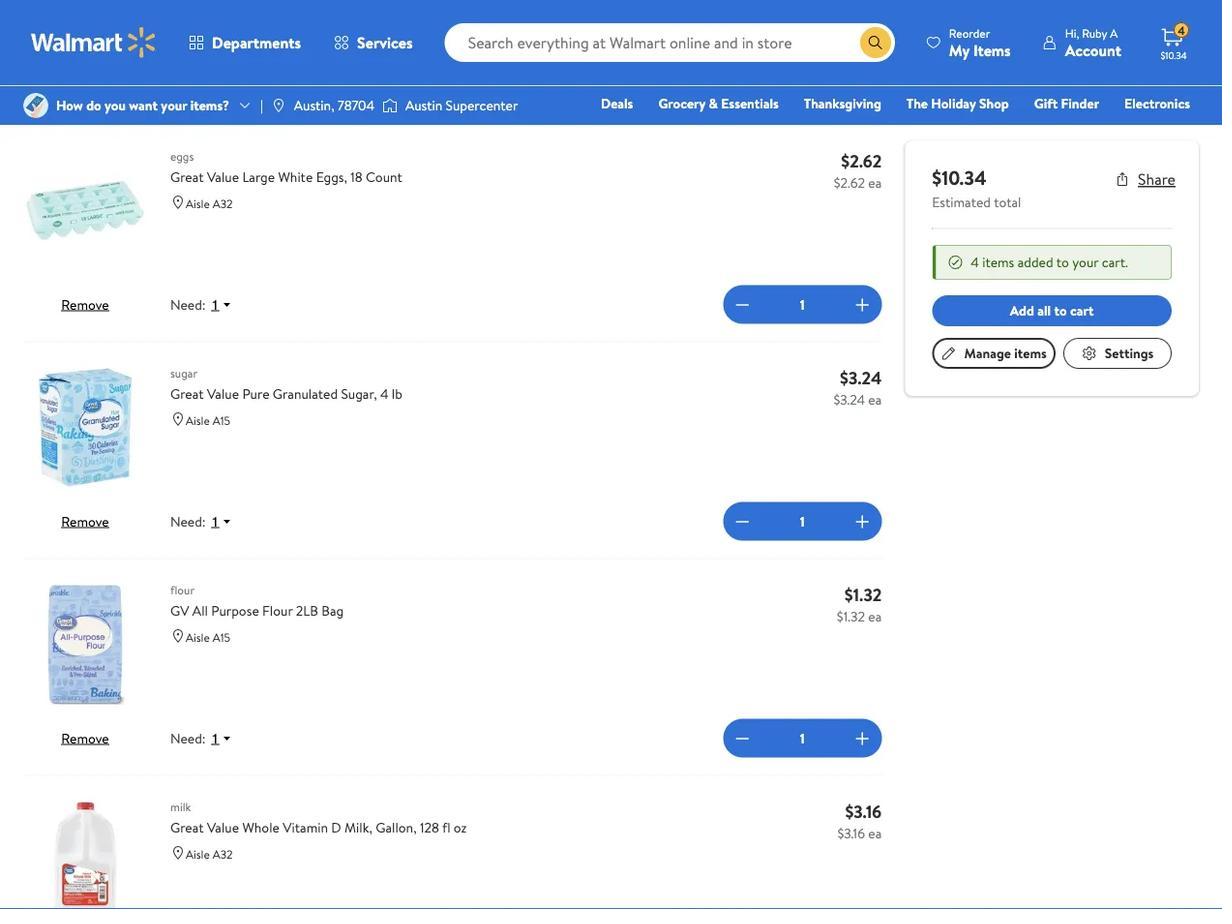 Task type: locate. For each thing, give the bounding box(es) containing it.
value inside sugar great value pure granulated sugar, 4 lb
[[207, 384, 239, 403]]

to right "item"
[[98, 12, 111, 31]]

2 remove button from the top
[[61, 512, 109, 530]]

4 left lb
[[380, 384, 389, 403]]

Search search field
[[445, 23, 895, 62]]

items left added
[[983, 253, 1015, 272]]

your
[[114, 12, 140, 31], [161, 96, 187, 115], [1073, 253, 1099, 272]]

4 items added to your cart. status
[[933, 245, 1173, 280]]

items?
[[190, 96, 229, 115]]

items inside button
[[1015, 344, 1047, 363]]

need: up flour
[[170, 512, 206, 531]]

1 aisle from the top
[[186, 195, 210, 211]]

aisle a32 down milk
[[186, 846, 233, 862]]

lb
[[392, 384, 403, 403]]

one
[[1043, 121, 1072, 140]]

2 remove from the top
[[61, 512, 109, 530]]

add for add an item to your list
[[23, 12, 47, 31]]

$3.24
[[840, 365, 882, 390], [834, 390, 866, 408]]

2 a32 from the top
[[213, 846, 233, 862]]

0 vertical spatial remove
[[61, 295, 109, 314]]

ea inside the $2.62 $2.62 ea
[[869, 173, 882, 192]]

hi,
[[1066, 25, 1080, 41]]

services
[[357, 32, 413, 53]]

 image right |
[[271, 98, 286, 113]]

items inside alert
[[983, 253, 1015, 272]]

 image
[[382, 96, 398, 115]]

0 vertical spatial remove button
[[61, 295, 109, 314]]

1 great from the top
[[170, 167, 204, 186]]

 image left how on the left top of page
[[23, 93, 48, 118]]

to
[[98, 12, 111, 31], [423, 51, 437, 72], [1057, 253, 1070, 272], [1055, 301, 1068, 320]]

great inside sugar great value pure granulated sugar, 4 lb
[[170, 384, 204, 403]]

3 need: from the top
[[170, 729, 206, 748]]

$10.34 inside $10.34 estimated total
[[933, 164, 987, 191]]

 image
[[23, 93, 48, 118], [271, 98, 286, 113]]

supercenter
[[446, 96, 518, 115]]

great inside milk great value whole vitamin d milk, gallon, 128 fl oz
[[170, 818, 204, 837]]

2 horizontal spatial your
[[1073, 253, 1099, 272]]

0 vertical spatial 4
[[1179, 22, 1186, 38]]

add for add to list
[[391, 51, 419, 72]]

1 button
[[206, 512, 240, 530]]

2 vertical spatial 4
[[380, 384, 389, 403]]

0 horizontal spatial  image
[[23, 93, 48, 118]]

aisle a32 for $2.62
[[186, 195, 233, 211]]

3 ea from the top
[[869, 606, 882, 625]]

1 vertical spatial 4
[[971, 253, 980, 272]]

1 horizontal spatial $10.34
[[1161, 48, 1188, 61]]

great down eggs
[[170, 167, 204, 186]]

item
[[68, 12, 95, 31]]

great value whole vitamin d milk, gallon, 128 fl oz link
[[170, 818, 811, 838]]

remove for $3.24
[[61, 512, 109, 530]]

$10.34
[[1161, 48, 1188, 61], [933, 164, 987, 191]]

ea down increase quantity gv all purpose flour 2lb bag, current quantity 1 image
[[869, 823, 882, 842]]

milk
[[170, 798, 191, 815]]

value left the whole
[[207, 818, 239, 837]]

2 value from the top
[[207, 384, 239, 403]]

 image for how do you want your items?
[[23, 93, 48, 118]]

an left item,
[[54, 93, 65, 109]]

2 vertical spatial remove
[[61, 728, 109, 747]]

shop for toy
[[782, 121, 812, 140]]

shop up registry
[[980, 94, 1010, 113]]

a15 down sugar great value pure granulated sugar, 4 lb
[[213, 412, 231, 428]]

cart
[[1071, 301, 1094, 320]]

1 horizontal spatial  image
[[271, 98, 286, 113]]

$10.34 for $10.34 estimated total
[[933, 164, 987, 191]]

0 horizontal spatial $10.34
[[933, 164, 987, 191]]

ea inside $3.24 $3.24 ea
[[869, 390, 882, 408]]

2 aisle a15 from the top
[[186, 629, 231, 645]]

4 aisle from the top
[[186, 846, 210, 862]]

aisle a15
[[186, 412, 231, 428], [186, 629, 231, 645]]

to up austin
[[423, 51, 437, 72]]

1 vertical spatial aisle a32
[[186, 846, 233, 862]]

cart.
[[1103, 253, 1129, 272]]

great
[[170, 167, 204, 186], [170, 384, 204, 403], [170, 818, 204, 837]]

add
[[23, 12, 47, 31], [391, 51, 419, 72], [1011, 301, 1035, 320]]

$10.34 up the electronics
[[1161, 48, 1188, 61]]

2 need: from the top
[[170, 512, 206, 531]]

4 items added to your cart. alert
[[933, 245, 1173, 280]]

grocery & essentials link
[[650, 93, 788, 114]]

1 vertical spatial a32
[[213, 846, 233, 862]]

0 vertical spatial your
[[114, 12, 140, 31]]

value inside eggs great value large white eggs, 18 count
[[207, 167, 239, 186]]

items for 4
[[983, 253, 1015, 272]]

$2.62
[[842, 149, 882, 173], [834, 173, 866, 192]]

1 horizontal spatial shop
[[980, 94, 1010, 113]]

3 aisle from the top
[[186, 629, 210, 645]]

remove for $1.32
[[61, 728, 109, 747]]

ea inside $1.32 $1.32 ea
[[869, 606, 882, 625]]

1 remove from the top
[[61, 295, 109, 314]]

walmart+
[[1133, 121, 1191, 140]]

one debit
[[1043, 121, 1108, 140]]

0 horizontal spatial shop
[[782, 121, 812, 140]]

shop inside electronics toy shop
[[782, 121, 812, 140]]

&
[[709, 94, 718, 113]]

4 right a
[[1179, 22, 1186, 38]]

2 vertical spatial add
[[1011, 301, 1035, 320]]

manage items button
[[933, 338, 1056, 369]]

1 vertical spatial great
[[170, 384, 204, 403]]

your right "item"
[[114, 12, 140, 31]]

list up austin supercenter on the top of page
[[441, 51, 461, 72]]

$3.16
[[846, 799, 882, 823], [838, 823, 866, 842]]

ea down increase quantity great value pure granulated sugar, 4 lb, current quantity 1 icon
[[869, 606, 882, 625]]

add for add all to cart
[[1011, 301, 1035, 320]]

0 vertical spatial great
[[170, 167, 204, 186]]

your inside 4 items added to your cart. alert
[[1073, 253, 1099, 272]]

need:
[[170, 295, 206, 314], [170, 512, 206, 531], [170, 729, 206, 748]]

austin supercenter
[[406, 96, 518, 115]]

aisle down all
[[186, 629, 210, 645]]

great inside eggs great value large white eggs, 18 count
[[170, 167, 204, 186]]

2 great from the top
[[170, 384, 204, 403]]

eggs great value large white eggs, 18 count
[[170, 148, 403, 186]]

0 vertical spatial an
[[51, 12, 65, 31]]

item,
[[68, 93, 94, 109]]

how
[[56, 96, 83, 115]]

aisle for $3.16
[[186, 846, 210, 862]]

increase quantity great value large white eggs, 18 count, current quantity 1 image
[[851, 293, 875, 316]]

1 aisle a32 from the top
[[186, 195, 233, 211]]

or
[[147, 93, 158, 109]]

your for list
[[114, 12, 140, 31]]

1 vertical spatial remove
[[61, 512, 109, 530]]

0 vertical spatial shop
[[980, 94, 1010, 113]]

1 vertical spatial $10.34
[[933, 164, 987, 191]]

the holiday shop
[[907, 94, 1010, 113]]

electronics link
[[1116, 93, 1200, 114]]

decrease quantity great value large white eggs, 18 count, current quantity 1 image
[[731, 293, 754, 316]]

essentials
[[722, 94, 779, 113]]

2 vertical spatial value
[[207, 818, 239, 837]]

ea
[[869, 173, 882, 192], [869, 390, 882, 408], [869, 606, 882, 625], [869, 823, 882, 842]]

0 vertical spatial list
[[143, 12, 161, 31]]

add up austin
[[391, 51, 419, 72]]

1 remove button from the top
[[61, 295, 109, 314]]

an for add
[[51, 12, 65, 31]]

home
[[837, 121, 873, 140]]

1 vertical spatial aisle a15
[[186, 629, 231, 645]]

0 horizontal spatial your
[[114, 12, 140, 31]]

items right manage
[[1015, 344, 1047, 363]]

share
[[1139, 168, 1176, 190]]

aisle a15 down the sugar
[[186, 412, 231, 428]]

grocery
[[659, 94, 706, 113]]

0 vertical spatial aisle a15
[[186, 412, 231, 428]]

1 button for $2.62
[[206, 296, 240, 313]]

Add an item to your list text field
[[23, 35, 352, 89]]

0 vertical spatial a32
[[213, 195, 233, 211]]

ea down the home link
[[869, 173, 882, 192]]

1 1 button from the top
[[206, 296, 240, 313]]

registry
[[968, 121, 1017, 140]]

2 ea from the top
[[869, 390, 882, 408]]

0 vertical spatial 1 button
[[206, 296, 240, 313]]

aisle a15 for $3.24
[[186, 412, 231, 428]]

great down milk
[[170, 818, 204, 837]]

the
[[907, 94, 929, 113]]

0 vertical spatial need:
[[170, 295, 206, 314]]

need: for $3.24
[[170, 512, 206, 531]]

remove
[[61, 295, 109, 314], [61, 512, 109, 530], [61, 728, 109, 747]]

value left pure
[[207, 384, 239, 403]]

3 remove from the top
[[61, 728, 109, 747]]

list up add an item to your list text box at the left of the page
[[143, 12, 161, 31]]

great for $2.62
[[170, 167, 204, 186]]

ea for $2.62
[[869, 173, 882, 192]]

purpose
[[211, 601, 259, 620]]

1 horizontal spatial your
[[161, 96, 187, 115]]

1 vertical spatial value
[[207, 384, 239, 403]]

shop
[[980, 94, 1010, 113], [782, 121, 812, 140]]

an
[[51, 12, 65, 31], [54, 93, 65, 109]]

2 vertical spatial great
[[170, 818, 204, 837]]

0 vertical spatial a15
[[213, 412, 231, 428]]

list
[[143, 12, 161, 31], [441, 51, 461, 72]]

18
[[351, 167, 363, 186]]

2 aisle a32 from the top
[[186, 846, 233, 862]]

3 remove button from the top
[[61, 728, 109, 747]]

list inside add to list button
[[441, 51, 461, 72]]

your left cart.
[[1073, 253, 1099, 272]]

$10.34 for $10.34
[[1161, 48, 1188, 61]]

1 ea from the top
[[869, 173, 882, 192]]

remove button for $2.62
[[61, 295, 109, 314]]

4 left added
[[971, 253, 980, 272]]

add to list
[[391, 51, 461, 72]]

a15 for $3.24
[[213, 412, 231, 428]]

1 horizontal spatial add
[[391, 51, 419, 72]]

0 vertical spatial value
[[207, 167, 239, 186]]

gift
[[1035, 94, 1058, 113]]

shop for holiday
[[980, 94, 1010, 113]]

1 horizontal spatial list
[[441, 51, 461, 72]]

granulated
[[273, 384, 338, 403]]

fl
[[442, 818, 451, 837]]

add an item to your list
[[23, 12, 161, 31]]

gv all purpose flour 2lb bag link
[[170, 601, 811, 621]]

a15 down "purpose"
[[213, 629, 231, 645]]

1 button for $1.32
[[206, 729, 240, 747]]

0 horizontal spatial add
[[23, 12, 47, 31]]

2 horizontal spatial add
[[1011, 301, 1035, 320]]

0 vertical spatial items
[[983, 253, 1015, 272]]

a15
[[213, 412, 231, 428], [213, 629, 231, 645]]

flour gv all purpose flour 2lb bag
[[170, 581, 344, 620]]

1 horizontal spatial 4
[[971, 253, 980, 272]]

ea down the increase quantity great value large white eggs, 18 count, current quantity 1 icon
[[869, 390, 882, 408]]

0 vertical spatial $10.34
[[1161, 48, 1188, 61]]

aisle down eggs
[[186, 195, 210, 211]]

1 vertical spatial add
[[391, 51, 419, 72]]

your right or
[[161, 96, 187, 115]]

large
[[242, 167, 275, 186]]

1 vertical spatial list
[[441, 51, 461, 72]]

0 horizontal spatial 4
[[380, 384, 389, 403]]

4 inside sugar great value pure granulated sugar, 4 lb
[[380, 384, 389, 403]]

4 for 4 items added to your cart.
[[971, 253, 980, 272]]

1 a15 from the top
[[213, 412, 231, 428]]

1 vertical spatial shop
[[782, 121, 812, 140]]

0 vertical spatial aisle a32
[[186, 195, 233, 211]]

1 inside popup button
[[212, 514, 219, 529]]

ea inside $3.16 $3.16 ea
[[869, 823, 882, 842]]

need: up the sugar
[[170, 295, 206, 314]]

1 vertical spatial 1 button
[[206, 729, 240, 747]]

1 vertical spatial remove button
[[61, 512, 109, 530]]

1 vertical spatial an
[[54, 93, 65, 109]]

great for $3.24
[[170, 384, 204, 403]]

great value pure granulated sugar, 4 lb link
[[170, 384, 811, 404]]

2lb
[[296, 601, 319, 620]]

1 a32 from the top
[[213, 195, 233, 211]]

value inside milk great value whole vitamin d milk, gallon, 128 fl oz
[[207, 818, 239, 837]]

1 aisle a15 from the top
[[186, 412, 231, 428]]

fashion link
[[889, 120, 951, 141]]

2 aisle from the top
[[186, 412, 210, 428]]

3 great from the top
[[170, 818, 204, 837]]

aisle a32 down eggs
[[186, 195, 233, 211]]

finder
[[1062, 94, 1100, 113]]

sugar,
[[341, 384, 377, 403]]

add left all
[[1011, 301, 1035, 320]]

1 vertical spatial need:
[[170, 512, 206, 531]]

1 vertical spatial items
[[1015, 344, 1047, 363]]

need: for $2.62
[[170, 295, 206, 314]]

1
[[800, 295, 805, 314], [212, 297, 219, 312], [800, 512, 805, 531], [212, 514, 219, 529], [800, 729, 805, 748], [212, 730, 219, 746]]

2 vertical spatial need:
[[170, 729, 206, 748]]

add all to cart button
[[933, 295, 1173, 326]]

gift finder
[[1035, 94, 1100, 113]]

4 inside alert
[[971, 253, 980, 272]]

2 horizontal spatial 4
[[1179, 22, 1186, 38]]

aisle down the sugar
[[186, 412, 210, 428]]

registry link
[[959, 120, 1026, 141]]

to right added
[[1057, 253, 1070, 272]]

aisle a15 down all
[[186, 629, 231, 645]]

ruby
[[1083, 25, 1108, 41]]

1 value from the top
[[207, 167, 239, 186]]

need: up milk
[[170, 729, 206, 748]]

value
[[207, 167, 239, 186], [207, 384, 239, 403], [207, 818, 239, 837]]

4 ea from the top
[[869, 823, 882, 842]]

remove button
[[61, 295, 109, 314], [61, 512, 109, 530], [61, 728, 109, 747]]

to inside alert
[[1057, 253, 1070, 272]]

value left large
[[207, 167, 239, 186]]

services button
[[318, 19, 430, 66]]

128
[[420, 818, 439, 837]]

3 value from the top
[[207, 818, 239, 837]]

$1.32
[[845, 582, 882, 606], [837, 606, 866, 625]]

2 a15 from the top
[[213, 629, 231, 645]]

great down the sugar
[[170, 384, 204, 403]]

increase quantity gv all purpose flour 2lb bag, current quantity 1 image
[[851, 727, 875, 750]]

add left "item"
[[23, 12, 47, 31]]

shop right toy
[[782, 121, 812, 140]]

an left "item"
[[51, 12, 65, 31]]

aisle for $3.24
[[186, 412, 210, 428]]

search icon image
[[868, 35, 884, 50]]

0 vertical spatial add
[[23, 12, 47, 31]]

2 vertical spatial remove button
[[61, 728, 109, 747]]

2 vertical spatial your
[[1073, 253, 1099, 272]]

1 vertical spatial your
[[161, 96, 187, 115]]

aisle down milk
[[186, 846, 210, 862]]

2 1 button from the top
[[206, 729, 240, 747]]

enter an item, like "milk" or "coffee".
[[23, 93, 202, 109]]

remove for $2.62
[[61, 295, 109, 314]]

aisle a32
[[186, 195, 233, 211], [186, 846, 233, 862]]

$10.34 up "estimated"
[[933, 164, 987, 191]]

1 vertical spatial a15
[[213, 629, 231, 645]]

1 need: from the top
[[170, 295, 206, 314]]



Task type: describe. For each thing, give the bounding box(es) containing it.
settings button
[[1064, 338, 1173, 369]]

to right all
[[1055, 301, 1068, 320]]

$10.34 estimated total
[[933, 164, 1022, 212]]

aisle for $1.32
[[186, 629, 210, 645]]

a15 for $1.32
[[213, 629, 231, 645]]

ea for $3.24
[[869, 390, 882, 408]]

4 for 4
[[1179, 22, 1186, 38]]

pure
[[242, 384, 270, 403]]

milk great value whole vitamin d milk, gallon, 128 fl oz
[[170, 798, 467, 837]]

all
[[193, 601, 208, 620]]

 image for austin, 78704
[[271, 98, 286, 113]]

debit
[[1075, 121, 1108, 140]]

$1.32 $1.32 ea
[[837, 582, 882, 625]]

grocery & essentials
[[659, 94, 779, 113]]

reorder my items
[[950, 25, 1012, 61]]

hi, ruby a account
[[1066, 25, 1122, 61]]

great value large white eggs, 18 count link
[[170, 167, 811, 187]]

value for $2.62
[[207, 167, 239, 186]]

items
[[974, 39, 1012, 61]]

electronics toy shop
[[759, 94, 1191, 140]]

my
[[950, 39, 970, 61]]

holiday
[[932, 94, 977, 113]]

aisle a15 for $1.32
[[186, 629, 231, 645]]

milk,
[[345, 818, 373, 837]]

value for $3.24
[[207, 384, 239, 403]]

0 horizontal spatial list
[[143, 12, 161, 31]]

ea for $3.16
[[869, 823, 882, 842]]

oz
[[454, 818, 467, 837]]

do
[[86, 96, 101, 115]]

fashion
[[898, 121, 943, 140]]

account
[[1066, 39, 1122, 61]]

items for manage
[[1015, 344, 1047, 363]]

vitamin
[[283, 818, 328, 837]]

aisle a32 for $3.16
[[186, 846, 233, 862]]

austin, 78704
[[294, 96, 375, 115]]

add all to cart
[[1011, 301, 1094, 320]]

toy shop link
[[751, 120, 821, 141]]

thanksgiving
[[804, 94, 882, 113]]

one debit link
[[1034, 120, 1117, 141]]

walmart+ link
[[1124, 120, 1200, 141]]

gift finder link
[[1026, 93, 1109, 114]]

count
[[366, 167, 403, 186]]

add to list button
[[368, 42, 484, 81]]

decrease quantity great value pure granulated sugar, 4 lb, current quantity 1 image
[[731, 510, 754, 533]]

toy
[[759, 121, 779, 140]]

|
[[260, 96, 263, 115]]

added
[[1018, 253, 1054, 272]]

home link
[[828, 120, 881, 141]]

an for enter
[[54, 93, 65, 109]]

whole
[[242, 818, 280, 837]]

total
[[994, 193, 1022, 212]]

a32 for $2.62
[[213, 195, 233, 211]]

manage
[[965, 344, 1012, 363]]

manage items
[[965, 344, 1047, 363]]

a32 for $3.16
[[213, 846, 233, 862]]

departments
[[212, 32, 301, 53]]

eggs
[[170, 148, 194, 164]]

bag
[[322, 601, 344, 620]]

remove button for $3.24
[[61, 512, 109, 530]]

sugar
[[170, 364, 198, 381]]

you
[[105, 96, 126, 115]]

remove button for $1.32
[[61, 728, 109, 747]]

settings
[[1105, 344, 1155, 363]]

thanksgiving link
[[796, 93, 891, 114]]

gv
[[170, 601, 189, 620]]

white
[[278, 167, 313, 186]]

eggs,
[[316, 167, 347, 186]]

value for $3.16
[[207, 818, 239, 837]]

"milk"
[[116, 93, 145, 109]]

aisle for $2.62
[[186, 195, 210, 211]]

how do you want your items?
[[56, 96, 229, 115]]

gallon,
[[376, 818, 417, 837]]

need: for $1.32
[[170, 729, 206, 748]]

$3.24 $3.24 ea
[[834, 365, 882, 408]]

electronics
[[1125, 94, 1191, 113]]

ea for $1.32
[[869, 606, 882, 625]]

flour
[[170, 581, 195, 598]]

sugar great value pure granulated sugar, 4 lb
[[170, 364, 403, 403]]

decrease quantity gv all purpose flour 2lb bag, current quantity 1 image
[[731, 727, 754, 750]]

walmart image
[[31, 27, 157, 58]]

deals
[[601, 94, 634, 113]]

departments button
[[172, 19, 318, 66]]

reorder
[[950, 25, 991, 41]]

the holiday shop link
[[898, 93, 1018, 114]]

your for items?
[[161, 96, 187, 115]]

4 items added to your cart.
[[971, 253, 1129, 272]]

your for cart.
[[1073, 253, 1099, 272]]

78704
[[338, 96, 375, 115]]

enter
[[23, 93, 51, 109]]

great for $3.16
[[170, 818, 204, 837]]

Walmart Site-Wide search field
[[445, 23, 895, 62]]

$3.16 $3.16 ea
[[838, 799, 882, 842]]

a
[[1111, 25, 1118, 41]]

$2.62 $2.62 ea
[[834, 149, 882, 192]]

increase quantity great value pure granulated sugar, 4 lb, current quantity 1 image
[[851, 510, 875, 533]]

flour
[[262, 601, 293, 620]]

estimated
[[933, 193, 991, 212]]



Task type: vqa. For each thing, say whether or not it's contained in the screenshot.
Shop related to Holiday
yes



